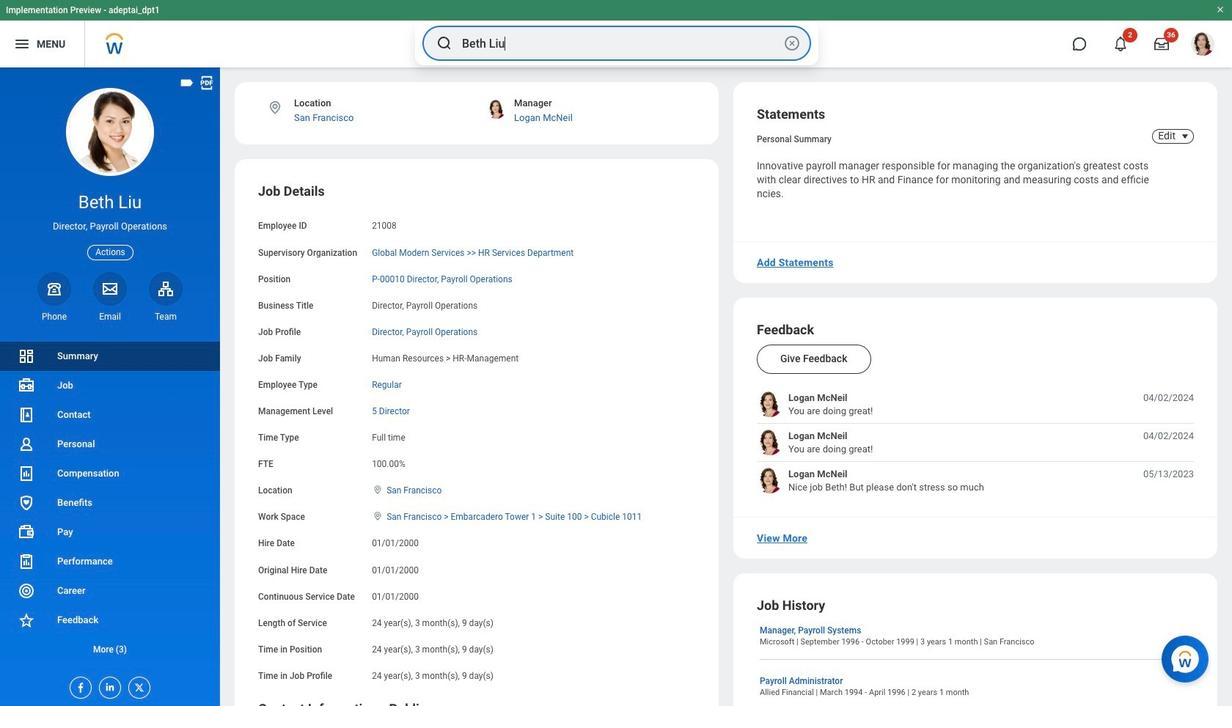Task type: locate. For each thing, give the bounding box(es) containing it.
facebook image
[[70, 678, 87, 694]]

summary image
[[18, 348, 35, 365]]

0 horizontal spatial location image
[[267, 100, 283, 116]]

3 employee's photo (logan mcneil) image from the top
[[757, 468, 783, 494]]

phone image
[[44, 280, 65, 298]]

1 vertical spatial location image
[[372, 485, 384, 495]]

notifications large image
[[1113, 37, 1128, 51]]

banner
[[0, 0, 1232, 67]]

location image
[[267, 100, 283, 116], [372, 485, 384, 495]]

team beth liu element
[[149, 311, 183, 323]]

full time element
[[372, 430, 405, 443]]

linkedin image
[[100, 678, 116, 693]]

list
[[0, 342, 220, 664], [757, 392, 1194, 494]]

feedback image
[[18, 612, 35, 629]]

employee's photo (logan mcneil) image
[[757, 392, 783, 418], [757, 430, 783, 456], [757, 468, 783, 494]]

1 vertical spatial employee's photo (logan mcneil) image
[[757, 430, 783, 456]]

group
[[258, 183, 695, 683]]

2 employee's photo (logan mcneil) image from the top
[[757, 430, 783, 456]]

view team image
[[157, 280, 175, 298]]

navigation pane region
[[0, 67, 220, 706]]

2 vertical spatial employee's photo (logan mcneil) image
[[757, 468, 783, 494]]

search image
[[436, 34, 453, 52]]

0 vertical spatial employee's photo (logan mcneil) image
[[757, 392, 783, 418]]

personal image
[[18, 436, 35, 453]]

caret down image
[[1176, 131, 1194, 142]]

1 horizontal spatial location image
[[372, 485, 384, 495]]

1 horizontal spatial list
[[757, 392, 1194, 494]]

None search field
[[415, 21, 818, 65]]



Task type: describe. For each thing, give the bounding box(es) containing it.
justify image
[[13, 35, 31, 53]]

performance image
[[18, 553, 35, 571]]

job image
[[18, 377, 35, 395]]

x image
[[129, 678, 145, 694]]

1 employee's photo (logan mcneil) image from the top
[[757, 392, 783, 418]]

x circle image
[[783, 34, 801, 52]]

close environment banner image
[[1216, 5, 1225, 14]]

inbox large image
[[1154, 37, 1169, 51]]

view printable version (pdf) image
[[199, 75, 215, 91]]

mail image
[[101, 280, 119, 298]]

Search Workday  search field
[[462, 27, 780, 59]]

compensation image
[[18, 465, 35, 483]]

tag image
[[179, 75, 195, 91]]

benefits image
[[18, 494, 35, 512]]

0 horizontal spatial list
[[0, 342, 220, 664]]

0 vertical spatial location image
[[267, 100, 283, 116]]

personal summary element
[[757, 131, 832, 144]]

contact image
[[18, 406, 35, 424]]

profile logan mcneil image
[[1191, 32, 1215, 59]]

location image
[[372, 511, 384, 522]]

email beth liu element
[[93, 311, 127, 323]]

pay image
[[18, 524, 35, 541]]

career image
[[18, 582, 35, 600]]

phone beth liu element
[[37, 311, 71, 323]]



Task type: vqa. For each thing, say whether or not it's contained in the screenshot.
left "Liu"
no



